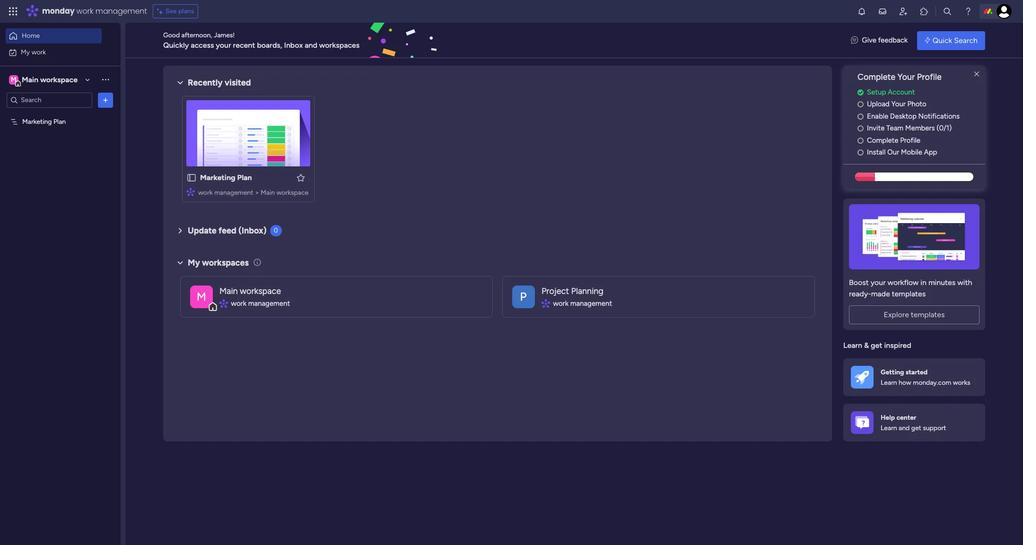 Task type: describe. For each thing, give the bounding box(es) containing it.
work management for m
[[231, 299, 290, 308]]

upload
[[867, 100, 890, 108]]

invite members image
[[899, 7, 908, 16]]

(0/1)
[[937, 124, 952, 133]]

dapulse x slim image
[[971, 69, 983, 80]]

inbox
[[284, 40, 303, 49]]

work inside button
[[32, 48, 46, 56]]

workflow
[[888, 278, 919, 287]]

work down project at bottom
[[553, 299, 569, 308]]

afternoon,
[[181, 31, 212, 39]]

&
[[864, 341, 869, 350]]

see
[[165, 7, 177, 15]]

my work
[[21, 48, 46, 56]]

workspace image for main
[[190, 285, 213, 308]]

close recently visited image
[[175, 77, 186, 88]]

inbox image
[[878, 7, 887, 16]]

m for workspace image to the left
[[11, 75, 17, 83]]

complete profile
[[867, 136, 921, 145]]

(inbox)
[[238, 226, 267, 236]]

works
[[953, 379, 971, 387]]

open update feed (inbox) image
[[175, 225, 186, 237]]

your for upload
[[892, 100, 906, 108]]

boost your workflow in minutes with ready-made templates
[[849, 278, 972, 298]]

project
[[542, 286, 569, 296]]

workspace options image
[[101, 75, 110, 84]]

and inside help center learn and get support
[[899, 424, 910, 432]]

your for complete
[[898, 72, 915, 82]]

complete profile link
[[858, 135, 985, 146]]

circle o image for install
[[858, 149, 864, 156]]

circle o image for complete
[[858, 137, 864, 144]]

marketing plan list box
[[0, 112, 121, 257]]

monday.com
[[913, 379, 951, 387]]

public board image
[[186, 173, 197, 183]]

james peterson image
[[997, 4, 1012, 19]]

notifications
[[918, 112, 960, 121]]

p
[[520, 290, 527, 303]]

account
[[888, 88, 915, 96]]

your inside boost your workflow in minutes with ready-made templates
[[871, 278, 886, 287]]

main inside workspace selection element
[[22, 75, 38, 84]]

my for my workspaces
[[188, 258, 200, 268]]

complete your profile
[[858, 72, 942, 82]]

explore templates button
[[849, 306, 980, 324]]

upload your photo
[[867, 100, 927, 108]]

explore templates
[[884, 310, 945, 319]]

getting
[[881, 368, 904, 376]]

recently
[[188, 78, 223, 88]]

1 horizontal spatial main workspace
[[220, 286, 281, 296]]

templates inside button
[[911, 310, 945, 319]]

help center element
[[843, 404, 985, 442]]

install our mobile app link
[[858, 147, 985, 158]]

install
[[867, 148, 886, 157]]

my work button
[[6, 45, 102, 60]]

quickly
[[163, 40, 189, 49]]

support
[[923, 424, 946, 432]]

search everything image
[[943, 7, 952, 16]]

desktop
[[890, 112, 917, 121]]

project planning
[[542, 286, 604, 296]]

workspace selection element
[[9, 74, 79, 86]]

see plans
[[165, 7, 194, 15]]

circle o image
[[858, 113, 864, 120]]

give feedback
[[862, 36, 908, 45]]

inspired
[[884, 341, 912, 350]]

ready-
[[849, 289, 871, 298]]

circle o image for upload
[[858, 101, 864, 108]]

templates image image
[[852, 204, 977, 270]]

minutes
[[929, 278, 956, 287]]

explore
[[884, 310, 909, 319]]

complete for complete profile
[[867, 136, 899, 145]]

home
[[22, 32, 40, 40]]

learn for getting
[[881, 379, 897, 387]]

access
[[191, 40, 214, 49]]

feedback
[[878, 36, 908, 45]]

complete for complete your profile
[[858, 72, 896, 82]]

made
[[871, 289, 890, 298]]

update
[[188, 226, 217, 236]]

work up update
[[198, 189, 213, 197]]

1 vertical spatial marketing
[[200, 173, 235, 182]]

give
[[862, 36, 877, 45]]

Search in workspace field
[[20, 95, 79, 105]]

1 vertical spatial workspace
[[277, 189, 309, 197]]

quick search button
[[917, 31, 985, 50]]

in
[[921, 278, 927, 287]]

1 horizontal spatial plan
[[237, 173, 252, 182]]

0 horizontal spatial workspaces
[[202, 258, 249, 268]]

enable
[[867, 112, 889, 121]]

marketing plan inside "list box"
[[22, 118, 66, 126]]

v2 user feedback image
[[851, 35, 858, 46]]

get inside help center learn and get support
[[911, 424, 921, 432]]

app
[[924, 148, 937, 157]]

members
[[905, 124, 935, 133]]



Task type: locate. For each thing, give the bounding box(es) containing it.
my for my work
[[21, 48, 30, 56]]

enable desktop notifications
[[867, 112, 960, 121]]

profile up setup account link
[[917, 72, 942, 82]]

2 work management from the left
[[553, 299, 612, 308]]

1 horizontal spatial main
[[220, 286, 238, 296]]

your inside good afternoon, james! quickly access your recent boards, inbox and workspaces
[[216, 40, 231, 49]]

monday work management
[[42, 6, 147, 17]]

visited
[[225, 78, 251, 88]]

your up account
[[898, 72, 915, 82]]

learn inside getting started learn how monday.com works
[[881, 379, 897, 387]]

plan
[[53, 118, 66, 126], [237, 173, 252, 182]]

0 horizontal spatial workspace image
[[9, 75, 18, 85]]

workspaces inside good afternoon, james! quickly access your recent boards, inbox and workspaces
[[319, 40, 360, 49]]

mobile
[[901, 148, 922, 157]]

your
[[898, 72, 915, 82], [892, 100, 906, 108]]

plan up work management > main workspace
[[237, 173, 252, 182]]

v2 bolt switch image
[[925, 35, 930, 46]]

and
[[305, 40, 317, 49], [899, 424, 910, 432]]

0 vertical spatial learn
[[843, 341, 862, 350]]

main down my work
[[22, 75, 38, 84]]

complete
[[858, 72, 896, 82], [867, 136, 899, 145]]

my workspaces
[[188, 258, 249, 268]]

setup account link
[[858, 87, 985, 98]]

marketing plan up work management > main workspace
[[200, 173, 252, 182]]

1 vertical spatial get
[[911, 424, 921, 432]]

0 vertical spatial workspaces
[[319, 40, 360, 49]]

0 vertical spatial marketing plan
[[22, 118, 66, 126]]

work down the home
[[32, 48, 46, 56]]

update feed (inbox)
[[188, 226, 267, 236]]

circle o image inside install our mobile app link
[[858, 149, 864, 156]]

workspaces down update feed (inbox) on the left top of the page
[[202, 258, 249, 268]]

planning
[[571, 286, 604, 296]]

boards,
[[257, 40, 282, 49]]

complete up 'setup'
[[858, 72, 896, 82]]

marketing plan down search in workspace field
[[22, 118, 66, 126]]

0 horizontal spatial main workspace
[[22, 75, 78, 84]]

2 vertical spatial main
[[220, 286, 238, 296]]

1 vertical spatial your
[[871, 278, 886, 287]]

see plans button
[[153, 4, 198, 18]]

workspace image for project
[[512, 285, 535, 308]]

1 horizontal spatial get
[[911, 424, 921, 432]]

templates down workflow
[[892, 289, 926, 298]]

check circle image
[[858, 89, 864, 96]]

marketing down search in workspace field
[[22, 118, 52, 126]]

0 horizontal spatial get
[[871, 341, 883, 350]]

help
[[881, 414, 895, 422]]

1 vertical spatial and
[[899, 424, 910, 432]]

marketing inside "marketing plan" "list box"
[[22, 118, 52, 126]]

4 circle o image from the top
[[858, 149, 864, 156]]

learn down getting on the right of page
[[881, 379, 897, 387]]

get down center
[[911, 424, 921, 432]]

work right monday
[[76, 6, 93, 17]]

2 horizontal spatial workspace image
[[512, 285, 535, 308]]

0 horizontal spatial my
[[21, 48, 30, 56]]

close my workspaces image
[[175, 257, 186, 269]]

main right >
[[261, 189, 275, 197]]

options image
[[101, 95, 110, 105]]

option
[[0, 113, 121, 115]]

my down the home
[[21, 48, 30, 56]]

0 horizontal spatial m
[[11, 75, 17, 83]]

profile down invite team members (0/1)
[[900, 136, 921, 145]]

main workspace inside workspace selection element
[[22, 75, 78, 84]]

and down center
[[899, 424, 910, 432]]

circle o image for invite
[[858, 125, 864, 132]]

marketing right public board 'icon'
[[200, 173, 235, 182]]

learn inside help center learn and get support
[[881, 424, 897, 432]]

setup
[[867, 88, 886, 96]]

james!
[[214, 31, 235, 39]]

team
[[887, 124, 904, 133]]

get right "&"
[[871, 341, 883, 350]]

0 vertical spatial main
[[22, 75, 38, 84]]

main down my workspaces at the left of page
[[220, 286, 238, 296]]

started
[[906, 368, 928, 376]]

enable desktop notifications link
[[858, 111, 985, 122]]

0 vertical spatial marketing
[[22, 118, 52, 126]]

and right inbox
[[305, 40, 317, 49]]

invite team members (0/1) link
[[858, 123, 985, 134]]

circle o image
[[858, 101, 864, 108], [858, 125, 864, 132], [858, 137, 864, 144], [858, 149, 864, 156]]

with
[[958, 278, 972, 287]]

3 circle o image from the top
[[858, 137, 864, 144]]

circle o image inside the complete profile link
[[858, 137, 864, 144]]

1 vertical spatial plan
[[237, 173, 252, 182]]

my inside button
[[21, 48, 30, 56]]

1 circle o image from the top
[[858, 101, 864, 108]]

1 vertical spatial complete
[[867, 136, 899, 145]]

1 horizontal spatial m
[[197, 290, 206, 303]]

learn
[[843, 341, 862, 350], [881, 379, 897, 387], [881, 424, 897, 432]]

help image
[[964, 7, 973, 16]]

1 vertical spatial main workspace
[[220, 286, 281, 296]]

plan down search in workspace field
[[53, 118, 66, 126]]

1 vertical spatial profile
[[900, 136, 921, 145]]

get
[[871, 341, 883, 350], [911, 424, 921, 432]]

work management > main workspace
[[198, 189, 309, 197]]

circle o image inside invite team members (0/1) link
[[858, 125, 864, 132]]

notifications image
[[857, 7, 867, 16]]

workspaces right inbox
[[319, 40, 360, 49]]

0 vertical spatial plan
[[53, 118, 66, 126]]

templates right explore
[[911, 310, 945, 319]]

0 horizontal spatial main
[[22, 75, 38, 84]]

complete up install
[[867, 136, 899, 145]]

work management for p
[[553, 299, 612, 308]]

quick
[[933, 36, 952, 45]]

learn & get inspired
[[843, 341, 912, 350]]

workspaces
[[319, 40, 360, 49], [202, 258, 249, 268]]

1 horizontal spatial workspace image
[[190, 285, 213, 308]]

0 vertical spatial your
[[898, 72, 915, 82]]

main
[[22, 75, 38, 84], [261, 189, 275, 197], [220, 286, 238, 296]]

add to favorites image
[[296, 173, 306, 182]]

management
[[95, 6, 147, 17], [214, 189, 253, 197], [248, 299, 290, 308], [570, 299, 612, 308]]

good
[[163, 31, 180, 39]]

setup account
[[867, 88, 915, 96]]

main workspace up search in workspace field
[[22, 75, 78, 84]]

0 horizontal spatial your
[[216, 40, 231, 49]]

1 vertical spatial workspaces
[[202, 258, 249, 268]]

learn left "&"
[[843, 341, 862, 350]]

>
[[255, 189, 259, 197]]

0 vertical spatial profile
[[917, 72, 942, 82]]

1 horizontal spatial my
[[188, 258, 200, 268]]

1 horizontal spatial work management
[[553, 299, 612, 308]]

work
[[76, 6, 93, 17], [32, 48, 46, 56], [198, 189, 213, 197], [231, 299, 246, 308], [553, 299, 569, 308]]

invite team members (0/1)
[[867, 124, 952, 133]]

workspace
[[40, 75, 78, 84], [277, 189, 309, 197], [240, 286, 281, 296]]

1 horizontal spatial your
[[871, 278, 886, 287]]

0 vertical spatial your
[[216, 40, 231, 49]]

templates inside boost your workflow in minutes with ready-made templates
[[892, 289, 926, 298]]

2 vertical spatial learn
[[881, 424, 897, 432]]

0 vertical spatial and
[[305, 40, 317, 49]]

m inside workspace selection element
[[11, 75, 17, 83]]

0 vertical spatial my
[[21, 48, 30, 56]]

learn for help
[[881, 424, 897, 432]]

install our mobile app
[[867, 148, 937, 157]]

marketing plan
[[22, 118, 66, 126], [200, 173, 252, 182]]

complete inside the complete profile link
[[867, 136, 899, 145]]

workspace image
[[9, 75, 18, 85], [190, 285, 213, 308], [512, 285, 535, 308]]

upload your photo link
[[858, 99, 985, 110]]

1 horizontal spatial workspaces
[[319, 40, 360, 49]]

help center learn and get support
[[881, 414, 946, 432]]

0 vertical spatial main workspace
[[22, 75, 78, 84]]

1 horizontal spatial marketing plan
[[200, 173, 252, 182]]

boost
[[849, 278, 869, 287]]

recently visited
[[188, 78, 251, 88]]

recent
[[233, 40, 255, 49]]

good afternoon, james! quickly access your recent boards, inbox and workspaces
[[163, 31, 360, 49]]

home button
[[6, 28, 102, 44]]

2 horizontal spatial main
[[261, 189, 275, 197]]

learn down help
[[881, 424, 897, 432]]

work down my workspaces at the left of page
[[231, 299, 246, 308]]

2 vertical spatial workspace
[[240, 286, 281, 296]]

your down james!
[[216, 40, 231, 49]]

2 circle o image from the top
[[858, 125, 864, 132]]

0
[[274, 227, 278, 235]]

0 vertical spatial m
[[11, 75, 17, 83]]

workspace image containing p
[[512, 285, 535, 308]]

0 horizontal spatial marketing plan
[[22, 118, 66, 126]]

1 work management from the left
[[231, 299, 290, 308]]

1 vertical spatial my
[[188, 258, 200, 268]]

select product image
[[9, 7, 18, 16]]

invite
[[867, 124, 885, 133]]

1 horizontal spatial marketing
[[200, 173, 235, 182]]

your down account
[[892, 100, 906, 108]]

plans
[[178, 7, 194, 15]]

1 vertical spatial learn
[[881, 379, 897, 387]]

main workspace
[[22, 75, 78, 84], [220, 286, 281, 296]]

0 horizontal spatial work management
[[231, 299, 290, 308]]

apps image
[[920, 7, 929, 16]]

1 vertical spatial marketing plan
[[200, 173, 252, 182]]

profile
[[917, 72, 942, 82], [900, 136, 921, 145]]

monday
[[42, 6, 75, 17]]

our
[[887, 148, 899, 157]]

main workspace down my workspaces at the left of page
[[220, 286, 281, 296]]

getting started element
[[843, 359, 985, 397]]

photo
[[908, 100, 927, 108]]

0 horizontal spatial and
[[305, 40, 317, 49]]

my right close my workspaces image
[[188, 258, 200, 268]]

m
[[11, 75, 17, 83], [197, 290, 206, 303]]

circle o image inside upload your photo link
[[858, 101, 864, 108]]

m for main workspace image
[[197, 290, 206, 303]]

1 vertical spatial m
[[197, 290, 206, 303]]

1 vertical spatial templates
[[911, 310, 945, 319]]

1 vertical spatial your
[[892, 100, 906, 108]]

getting started learn how monday.com works
[[881, 368, 971, 387]]

1 vertical spatial main
[[261, 189, 275, 197]]

work management
[[231, 299, 290, 308], [553, 299, 612, 308]]

search
[[954, 36, 978, 45]]

and inside good afternoon, james! quickly access your recent boards, inbox and workspaces
[[305, 40, 317, 49]]

center
[[897, 414, 917, 422]]

plan inside "list box"
[[53, 118, 66, 126]]

0 vertical spatial workspace
[[40, 75, 78, 84]]

my
[[21, 48, 30, 56], [188, 258, 200, 268]]

how
[[899, 379, 912, 387]]

0 horizontal spatial marketing
[[22, 118, 52, 126]]

your up made
[[871, 278, 886, 287]]

1 horizontal spatial and
[[899, 424, 910, 432]]

0 vertical spatial complete
[[858, 72, 896, 82]]

quick search
[[933, 36, 978, 45]]

0 horizontal spatial plan
[[53, 118, 66, 126]]

templates
[[892, 289, 926, 298], [911, 310, 945, 319]]

feed
[[219, 226, 236, 236]]

0 vertical spatial get
[[871, 341, 883, 350]]

0 vertical spatial templates
[[892, 289, 926, 298]]



Task type: vqa. For each thing, say whether or not it's contained in the screenshot.
Create board HEADING in the top of the page
no



